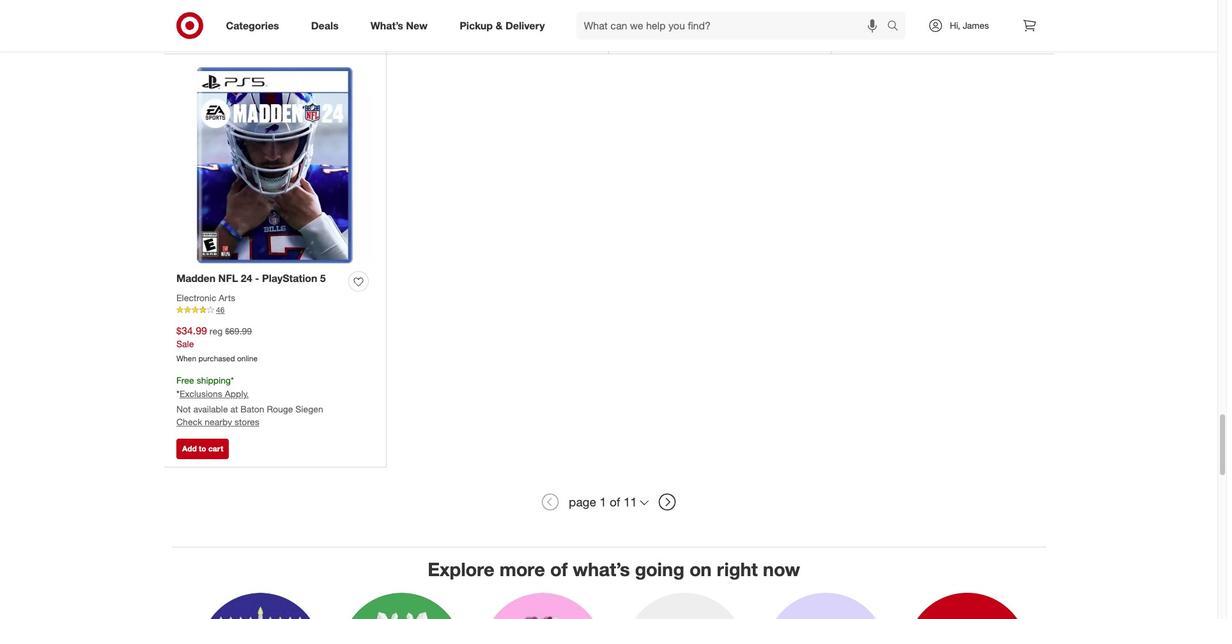 Task type: locate. For each thing, give the bounding box(es) containing it.
2
[[231, 4, 236, 15]]

what's
[[573, 557, 630, 580]]

categories link
[[215, 12, 295, 40]]

of
[[610, 494, 621, 509], [551, 557, 568, 580]]

1 vertical spatial of
[[551, 557, 568, 580]]

1 vertical spatial *
[[177, 388, 180, 399]]

0 vertical spatial *
[[231, 375, 234, 386]]

0 vertical spatial of
[[610, 494, 621, 509]]

of right more
[[551, 557, 568, 580]]

* up apply.
[[231, 375, 234, 386]]

what's new link
[[360, 12, 444, 40]]

now
[[764, 557, 801, 580]]

46 link
[[177, 305, 374, 316]]

ready
[[177, 4, 202, 15]]

madden nfl 24 - playstation 5 link
[[177, 271, 326, 286]]

cart
[[208, 31, 223, 41], [654, 31, 669, 41], [876, 31, 891, 41], [208, 444, 223, 453]]

siegen
[[296, 404, 324, 414]]

search
[[882, 20, 913, 33]]

going
[[635, 557, 685, 580]]

new
[[406, 19, 428, 32]]

baton
[[241, 404, 265, 414]]

page 1 of 11 button
[[564, 488, 655, 516]]

add
[[182, 31, 197, 41], [627, 31, 642, 41], [850, 31, 865, 41], [182, 444, 197, 453]]

stores
[[235, 416, 259, 427]]

right
[[717, 557, 758, 580]]

page
[[569, 494, 597, 509]]

explore
[[428, 557, 495, 580]]

hi,
[[951, 20, 961, 31]]

madden nfl 24 - playstation 5 image
[[177, 67, 374, 264], [177, 67, 374, 264]]

online
[[237, 354, 258, 364]]

add to cart button
[[177, 26, 229, 46], [622, 26, 674, 46], [844, 26, 897, 46], [177, 438, 229, 459]]

$34.99 reg $69.99 sale when purchased online
[[177, 324, 258, 364]]

pickup & delivery
[[460, 19, 545, 32]]

ready within 2 hours
[[177, 4, 261, 15]]

0 horizontal spatial of
[[551, 557, 568, 580]]

11
[[624, 494, 638, 509]]

exclusions
[[180, 388, 222, 399]]

electronic arts link
[[177, 292, 235, 305]]

arts
[[219, 293, 235, 303]]

what's
[[371, 19, 404, 32]]

purchased
[[199, 354, 235, 364]]

1 horizontal spatial of
[[610, 494, 621, 509]]

on
[[690, 557, 712, 580]]

-
[[255, 272, 259, 285]]

* down free
[[177, 388, 180, 399]]

of inside 'page 1 of 11' "dropdown button"
[[610, 494, 621, 509]]

more
[[500, 557, 545, 580]]

*
[[231, 375, 234, 386], [177, 388, 180, 399]]

search button
[[882, 12, 913, 42]]

to
[[199, 31, 206, 41], [644, 31, 651, 41], [867, 31, 874, 41], [199, 444, 206, 453]]

add to cart
[[182, 31, 223, 41], [627, 31, 669, 41], [850, 31, 891, 41], [182, 444, 223, 453]]

of for more
[[551, 557, 568, 580]]

of right 1
[[610, 494, 621, 509]]

hours
[[238, 4, 261, 15]]

within
[[205, 4, 228, 15]]



Task type: describe. For each thing, give the bounding box(es) containing it.
46
[[216, 305, 225, 315]]

$34.99
[[177, 324, 207, 337]]

delivery
[[506, 19, 545, 32]]

pickup & delivery link
[[449, 12, 561, 40]]

page 1 of 11
[[569, 494, 638, 509]]

explore more of what's going on right now
[[428, 557, 801, 580]]

check
[[177, 416, 202, 427]]

nfl
[[218, 272, 238, 285]]

of for 1
[[610, 494, 621, 509]]

deals
[[311, 19, 339, 32]]

free
[[177, 375, 194, 386]]

pickup
[[460, 19, 493, 32]]

deals link
[[300, 12, 355, 40]]

5
[[320, 272, 326, 285]]

madden
[[177, 272, 216, 285]]

electronic
[[177, 293, 216, 303]]

hi, james
[[951, 20, 990, 31]]

$69.99
[[225, 325, 252, 336]]

when
[[177, 354, 196, 364]]

james
[[963, 20, 990, 31]]

24
[[241, 272, 252, 285]]

sale
[[177, 339, 194, 349]]

&
[[496, 19, 503, 32]]

playstation
[[262, 272, 317, 285]]

madden nfl 24 - playstation 5
[[177, 272, 326, 285]]

categories
[[226, 19, 279, 32]]

check nearby stores button
[[177, 416, 259, 429]]

at
[[231, 404, 238, 414]]

1 horizontal spatial *
[[231, 375, 234, 386]]

free shipping * * exclusions apply. not available at baton rouge siegen check nearby stores
[[177, 375, 324, 427]]

nearby
[[205, 416, 232, 427]]

1
[[600, 494, 607, 509]]

reg
[[210, 325, 223, 336]]

0 horizontal spatial *
[[177, 388, 180, 399]]

not
[[177, 404, 191, 414]]

what's new
[[371, 19, 428, 32]]

electronic arts
[[177, 293, 235, 303]]

shipping
[[197, 375, 231, 386]]

What can we help you find? suggestions appear below search field
[[577, 12, 891, 40]]

rouge
[[267, 404, 293, 414]]

available
[[193, 404, 228, 414]]

exclusions apply. button
[[180, 388, 249, 400]]

apply.
[[225, 388, 249, 399]]



Task type: vqa. For each thing, say whether or not it's contained in the screenshot.
madden nfl 24 - playstation 5 image
yes



